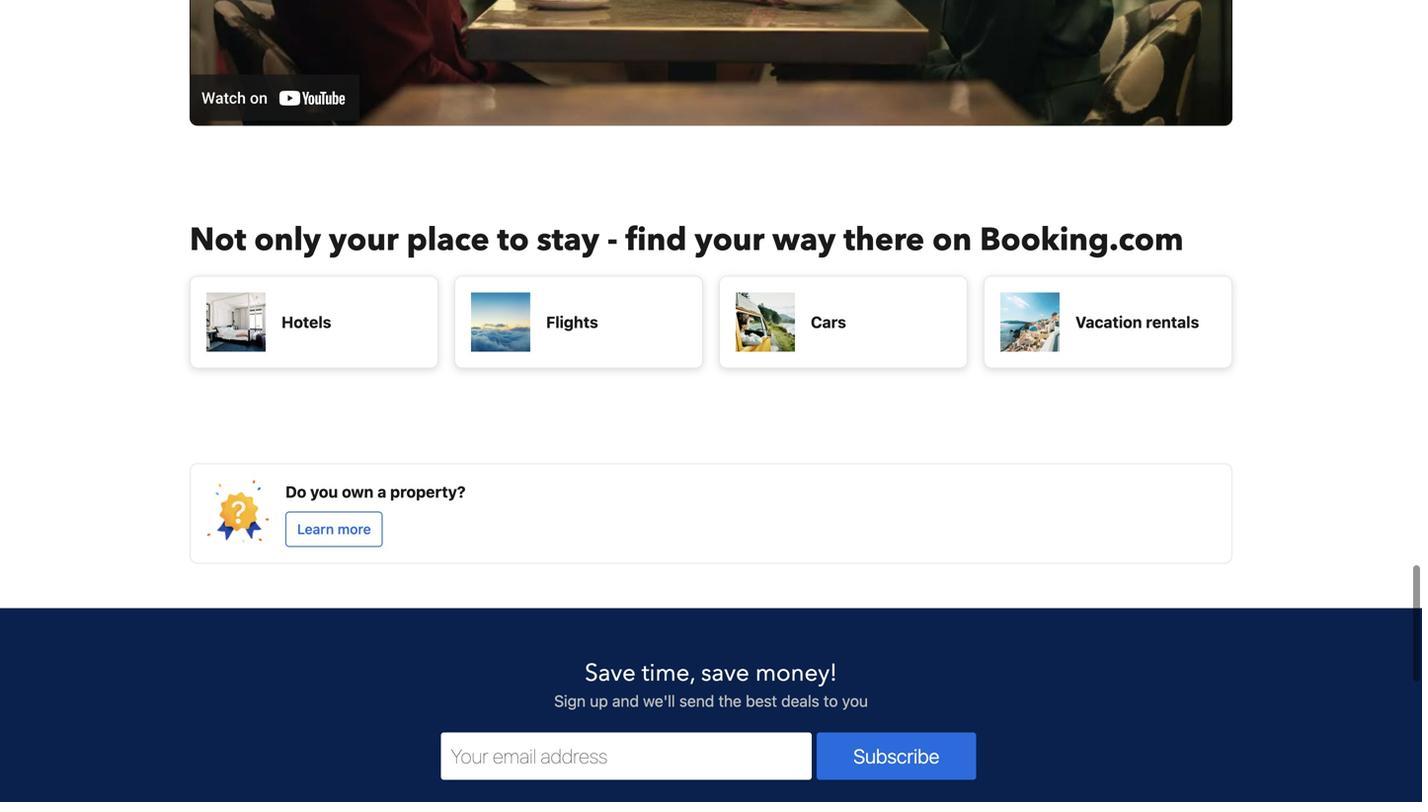 Task type: locate. For each thing, give the bounding box(es) containing it.
1 horizontal spatial to
[[824, 692, 838, 711]]

to left stay
[[497, 219, 529, 262]]

booking.com
[[980, 219, 1184, 262]]

2 your from the left
[[695, 219, 765, 262]]

not
[[190, 219, 246, 262]]

on
[[932, 219, 972, 262]]

1 vertical spatial to
[[824, 692, 838, 711]]

1 horizontal spatial you
[[842, 692, 868, 711]]

-
[[607, 219, 618, 262]]

vacation rentals link
[[984, 276, 1233, 369]]

do
[[285, 483, 306, 502]]

a
[[377, 483, 386, 502]]

learn more link
[[285, 512, 383, 547]]

your right only
[[329, 219, 399, 262]]

cars link
[[719, 276, 968, 369]]

money!
[[755, 658, 837, 690]]

not only your place to stay - find your way there on booking.com
[[190, 219, 1184, 262]]

your right find
[[695, 219, 765, 262]]

0 horizontal spatial you
[[310, 483, 338, 502]]

best
[[746, 692, 777, 711]]

vacation
[[1076, 313, 1142, 332]]

way
[[772, 219, 836, 262]]

to
[[497, 219, 529, 262], [824, 692, 838, 711]]

you right deals
[[842, 692, 868, 711]]

we'll
[[643, 692, 675, 711]]

hotels link
[[190, 276, 439, 369]]

cars
[[811, 313, 846, 332]]

send
[[679, 692, 714, 711]]

rentals
[[1146, 313, 1199, 332]]

property?
[[390, 483, 466, 502]]

stay
[[537, 219, 599, 262]]

flights link
[[454, 276, 703, 369]]

own
[[342, 483, 374, 502]]

0 horizontal spatial to
[[497, 219, 529, 262]]

you right do
[[310, 483, 338, 502]]

0 horizontal spatial your
[[329, 219, 399, 262]]

do you own a property?
[[285, 483, 466, 502]]

your
[[329, 219, 399, 262], [695, 219, 765, 262]]

1 horizontal spatial your
[[695, 219, 765, 262]]

to right deals
[[824, 692, 838, 711]]

you
[[310, 483, 338, 502], [842, 692, 868, 711]]

to inside "save time, save money! sign up and we'll send the best deals to you"
[[824, 692, 838, 711]]

learn more
[[297, 521, 371, 538]]

flights
[[546, 313, 598, 332]]

save time, save money! sign up and we'll send the best deals to you
[[554, 658, 868, 711]]

place
[[407, 219, 489, 262]]

1 vertical spatial you
[[842, 692, 868, 711]]



Task type: describe. For each thing, give the bounding box(es) containing it.
1 your from the left
[[329, 219, 399, 262]]

find
[[626, 219, 687, 262]]

subscribe
[[854, 745, 940, 768]]

subscribe button
[[817, 733, 976, 781]]

0 vertical spatial to
[[497, 219, 529, 262]]

and
[[612, 692, 639, 711]]

up
[[590, 692, 608, 711]]

save
[[585, 658, 636, 690]]

the
[[719, 692, 742, 711]]

you inside "save time, save money! sign up and we'll send the best deals to you"
[[842, 692, 868, 711]]

save
[[701, 658, 749, 690]]

Your email address email field
[[441, 733, 812, 781]]

more
[[338, 521, 371, 538]]

learn
[[297, 521, 334, 538]]

sign
[[554, 692, 586, 711]]

there
[[844, 219, 925, 262]]

hotels
[[281, 313, 331, 332]]

time,
[[642, 658, 695, 690]]

only
[[254, 219, 321, 262]]

vacation rentals
[[1076, 313, 1199, 332]]

deals
[[781, 692, 820, 711]]

0 vertical spatial you
[[310, 483, 338, 502]]



Task type: vqa. For each thing, say whether or not it's contained in the screenshot.
Learn more link
yes



